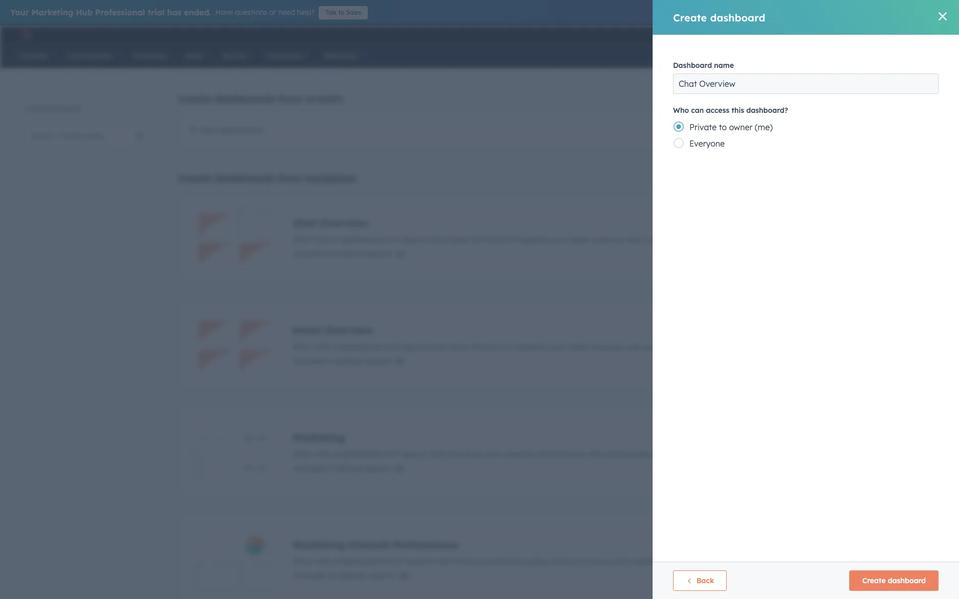 Task type: vqa. For each thing, say whether or not it's contained in the screenshot.


Task type: locate. For each thing, give the bounding box(es) containing it.
reports inside marketing channel performance start with a dashboard of 10 reports that focus on monitoring key metrics for your core marketing channels, from landing pages to social media.
[[406, 556, 433, 567]]

social
[[799, 556, 822, 567]]

includes 6 default reports down chat
[[293, 249, 392, 259]]

6 inside email overview start with a dashboard of 6 reports that show the kind of requests your team receives over email.
[[395, 342, 399, 352]]

that inside chat overview start with a dashboard of 6 reports that show the kind of requests your team receives over chat.
[[432, 234, 448, 245]]

1 vertical spatial overview
[[325, 324, 374, 337]]

need
[[279, 8, 295, 17]]

0 vertical spatial includes 6 default reports
[[293, 249, 392, 259]]

marketing inside marketing channel performance start with a dashboard of 10 reports that focus on monitoring key metrics for your core marketing channels, from landing pages to social media.
[[293, 538, 345, 551]]

create
[[674, 11, 708, 24], [178, 93, 212, 105], [178, 172, 212, 185], [863, 577, 886, 586]]

dashboard inside create dashboard button
[[889, 577, 927, 586]]

overview right email
[[325, 324, 374, 337]]

marketing start with a dashboard of 9 reports that focus on your website performance. also performance and contact activity.
[[293, 431, 739, 459]]

1 the from the top
[[472, 234, 484, 245]]

dashboard inside marketing channel performance start with a dashboard of 10 reports that focus on monitoring key metrics for your core marketing channels, from landing pages to social media.
[[340, 556, 382, 567]]

over
[[626, 234, 643, 245], [626, 342, 643, 352]]

2 horizontal spatial to
[[789, 556, 797, 567]]

from
[[278, 93, 303, 105], [278, 172, 303, 185], [711, 556, 730, 567]]

private
[[690, 122, 717, 132]]

a
[[333, 234, 338, 245], [333, 342, 338, 352], [333, 449, 338, 459], [333, 556, 338, 567]]

to inside marketing channel performance start with a dashboard of 10 reports that focus on monitoring key metrics for your core marketing channels, from landing pages to social media.
[[789, 556, 797, 567]]

overview for chat overview
[[320, 216, 369, 229]]

1 vertical spatial team
[[570, 342, 590, 352]]

to for talk
[[339, 9, 345, 16]]

0 vertical spatial marketing
[[32, 7, 73, 17]]

dashboard inside new dashboard checkbox
[[220, 125, 262, 135]]

create dashboard inside button
[[863, 577, 927, 586]]

2 with from the top
[[314, 342, 331, 352]]

0 vertical spatial requests
[[515, 234, 548, 245]]

start up includes 10 default reports
[[293, 556, 312, 567]]

2 receives from the top
[[592, 342, 624, 352]]

dashboard
[[711, 11, 766, 24], [220, 125, 262, 135], [340, 234, 382, 245], [340, 342, 382, 352], [340, 449, 382, 459], [340, 556, 382, 567], [889, 577, 927, 586]]

6
[[395, 234, 399, 245], [328, 249, 333, 259], [395, 342, 399, 352], [328, 356, 333, 366]]

1 vertical spatial requests
[[515, 342, 548, 352]]

0 horizontal spatial to
[[339, 9, 345, 16]]

website
[[504, 449, 534, 459]]

team inside chat overview start with a dashboard of 6 reports that show the kind of requests your team receives over chat.
[[570, 234, 590, 245]]

of inside marketing channel performance start with a dashboard of 10 reports that focus on monitoring key metrics for your core marketing channels, from landing pages to social media.
[[384, 556, 392, 567]]

1 vertical spatial over
[[626, 342, 643, 352]]

can
[[692, 106, 705, 115]]

dashboard inside email overview start with a dashboard of 6 reports that show the kind of requests your team receives over email.
[[340, 342, 382, 352]]

0 vertical spatial to
[[339, 9, 345, 16]]

receives for email overview
[[592, 342, 624, 352]]

marketing
[[32, 7, 73, 17], [293, 431, 345, 444], [293, 538, 345, 551]]

to
[[339, 9, 345, 16], [720, 122, 727, 132], [789, 556, 797, 567]]

14
[[31, 104, 38, 113], [49, 104, 57, 113]]

core
[[612, 556, 629, 567]]

1 horizontal spatial 10
[[395, 556, 403, 567]]

Dashboard name text field
[[674, 74, 939, 94]]

show
[[450, 234, 470, 245], [450, 342, 470, 352]]

create inside button
[[863, 577, 886, 586]]

includes 6 default reports down email
[[293, 356, 392, 366]]

None checkbox
[[178, 300, 913, 391], [178, 407, 913, 498], [178, 515, 913, 600], [178, 300, 913, 391], [178, 407, 913, 498], [178, 515, 913, 600]]

dashboards down new dashboard
[[215, 172, 275, 185]]

menu item
[[796, 26, 798, 42]]

0 vertical spatial on
[[473, 449, 482, 459]]

talk to sales button
[[319, 6, 368, 19]]

back
[[697, 577, 715, 586]]

0 vertical spatial 10
[[395, 556, 403, 567]]

dashboard inside marketing start with a dashboard of 9 reports that focus on your website performance. also performance and contact activity.
[[340, 449, 382, 459]]

4 start from the top
[[293, 556, 312, 567]]

0 vertical spatial receives
[[592, 234, 624, 245]]

2 kind from the top
[[486, 342, 503, 352]]

1 includes 6 default reports from the top
[[293, 249, 392, 259]]

1 vertical spatial show
[[450, 342, 470, 352]]

6 inside chat overview start with a dashboard of 6 reports that show the kind of requests your team receives over chat.
[[395, 234, 399, 245]]

1 vertical spatial to
[[720, 122, 727, 132]]

1 horizontal spatial create dashboard
[[863, 577, 927, 586]]

3 includes from the top
[[293, 463, 326, 474]]

marketing up includes 9 default reports
[[293, 431, 345, 444]]

0 vertical spatial over
[[626, 234, 643, 245]]

marketing inside marketing start with a dashboard of 9 reports that focus on your website performance. also performance and contact activity.
[[293, 431, 345, 444]]

show inside chat overview start with a dashboard of 6 reports that show the kind of requests your team receives over chat.
[[450, 234, 470, 245]]

landing
[[732, 556, 761, 567]]

1 vertical spatial create dashboard
[[863, 577, 927, 586]]

receives for chat overview
[[592, 234, 624, 245]]

includes inside checkbox
[[293, 249, 326, 259]]

dashboard
[[674, 61, 713, 70]]

1 over from the top
[[626, 234, 643, 245]]

2 vertical spatial marketing
[[293, 538, 345, 551]]

performance
[[393, 538, 459, 551]]

1 vertical spatial dashboards
[[215, 172, 275, 185]]

performance
[[608, 449, 658, 459]]

4 with from the top
[[314, 556, 331, 567]]

your marketing hub professional trial has ended. have questions or need help?
[[10, 7, 315, 17]]

reports inside chat overview start with a dashboard of 6 reports that show the kind of requests your team receives over chat.
[[402, 234, 429, 245]]

0 horizontal spatial 14
[[31, 104, 38, 113]]

1 vertical spatial on
[[477, 556, 487, 567]]

2 vertical spatial to
[[789, 556, 797, 567]]

1 vertical spatial from
[[278, 172, 303, 185]]

marketing left "hub"
[[32, 7, 73, 17]]

dashboards up new dashboard
[[215, 93, 275, 105]]

over inside email overview start with a dashboard of 6 reports that show the kind of requests your team receives over email.
[[626, 342, 643, 352]]

start inside marketing channel performance start with a dashboard of 10 reports that focus on monitoring key metrics for your core marketing channels, from landing pages to social media.
[[293, 556, 312, 567]]

requests
[[515, 234, 548, 245], [515, 342, 548, 352]]

create dashboards from scratch
[[178, 93, 343, 105]]

includes for chat overview
[[293, 249, 326, 259]]

start up includes 9 default reports
[[293, 449, 312, 459]]

with inside chat overview start with a dashboard of 6 reports that show the kind of requests your team receives over chat.
[[314, 234, 331, 245]]

2 dashboards from the top
[[215, 172, 275, 185]]

marketplaces button
[[819, 26, 840, 42]]

receives left email.
[[592, 342, 624, 352]]

1 start from the top
[[293, 234, 312, 245]]

requests inside chat overview start with a dashboard of 6 reports that show the kind of requests your team receives over chat.
[[515, 234, 548, 245]]

1 requests from the top
[[515, 234, 548, 245]]

a inside marketing channel performance start with a dashboard of 10 reports that focus on monitoring key metrics for your core marketing channels, from landing pages to social media.
[[333, 556, 338, 567]]

with down email
[[314, 342, 331, 352]]

over left email.
[[626, 342, 643, 352]]

to down the access
[[720, 122, 727, 132]]

on left website
[[473, 449, 482, 459]]

start down chat
[[293, 234, 312, 245]]

with
[[314, 234, 331, 245], [314, 342, 331, 352], [314, 449, 331, 459], [314, 556, 331, 567]]

0 vertical spatial from
[[278, 93, 303, 105]]

Search search field
[[25, 125, 152, 146]]

team for chat overview
[[570, 234, 590, 245]]

that inside email overview start with a dashboard of 6 reports that show the kind of requests your team receives over email.
[[432, 342, 448, 352]]

dashboards
[[215, 93, 275, 105], [215, 172, 275, 185]]

also
[[590, 449, 606, 459]]

with up includes 10 default reports
[[314, 556, 331, 567]]

0 vertical spatial overview
[[320, 216, 369, 229]]

team inside email overview start with a dashboard of 6 reports that show the kind of requests your team receives over email.
[[570, 342, 590, 352]]

1 vertical spatial receives
[[592, 342, 624, 352]]

marketing for marketing channel performance
[[293, 538, 345, 551]]

the inside email overview start with a dashboard of 6 reports that show the kind of requests your team receives over email.
[[472, 342, 484, 352]]

close image
[[935, 9, 944, 17], [939, 12, 948, 20]]

2 includes 6 default reports from the top
[[293, 356, 392, 366]]

chat overview start with a dashboard of 6 reports that show the kind of requests your team receives over chat.
[[293, 216, 664, 245]]

with down chat
[[314, 234, 331, 245]]

reports inside email overview start with a dashboard of 6 reports that show the kind of requests your team receives over email.
[[402, 342, 429, 352]]

a inside email overview start with a dashboard of 6 reports that show the kind of requests your team receives over email.
[[333, 342, 338, 352]]

dashboards for templates
[[215, 172, 275, 185]]

3 a from the top
[[333, 449, 338, 459]]

0 horizontal spatial 9
[[328, 463, 332, 474]]

2 over from the top
[[626, 342, 643, 352]]

2 team from the top
[[570, 342, 590, 352]]

your inside marketing channel performance start with a dashboard of 10 reports that focus on monitoring key metrics for your core marketing channels, from landing pages to social media.
[[593, 556, 610, 567]]

0 horizontal spatial create dashboard
[[674, 11, 766, 24]]

show inside email overview start with a dashboard of 6 reports that show the kind of requests your team receives over email.
[[450, 342, 470, 352]]

with up includes 9 default reports
[[314, 449, 331, 459]]

settings link
[[862, 28, 874, 39]]

1 horizontal spatial 9
[[395, 449, 399, 459]]

2 a from the top
[[333, 342, 338, 352]]

receives
[[592, 234, 624, 245], [592, 342, 624, 352]]

1 horizontal spatial to
[[720, 122, 727, 132]]

the for email overview
[[472, 342, 484, 352]]

receives left chat.
[[592, 234, 624, 245]]

to inside button
[[339, 9, 345, 16]]

the
[[472, 234, 484, 245], [472, 342, 484, 352]]

menu
[[742, 26, 948, 42]]

3 start from the top
[[293, 449, 312, 459]]

pages
[[763, 556, 787, 567]]

default
[[335, 249, 362, 259], [335, 356, 362, 366], [335, 463, 362, 474], [339, 571, 366, 581]]

2 requests from the top
[[515, 342, 548, 352]]

marketing up includes 10 default reports
[[293, 538, 345, 551]]

None checkbox
[[178, 193, 913, 284]]

receives inside chat overview start with a dashboard of 6 reports that show the kind of requests your team receives over chat.
[[592, 234, 624, 245]]

includes 6 default reports
[[293, 249, 392, 259], [293, 356, 392, 366]]

1 team from the top
[[570, 234, 590, 245]]

team
[[570, 234, 590, 245], [570, 342, 590, 352]]

notifications image
[[881, 30, 890, 39]]

1 vertical spatial the
[[472, 342, 484, 352]]

settings image
[[863, 30, 873, 39]]

0 vertical spatial focus
[[450, 449, 471, 459]]

3 with from the top
[[314, 449, 331, 459]]

to left social
[[789, 556, 797, 567]]

2 show from the top
[[450, 342, 470, 352]]

0 vertical spatial show
[[450, 234, 470, 245]]

have
[[216, 8, 233, 17]]

requests inside email overview start with a dashboard of 6 reports that show the kind of requests your team receives over email.
[[515, 342, 548, 352]]

reports
[[402, 234, 429, 245], [364, 249, 392, 259], [402, 342, 429, 352], [364, 356, 392, 366], [401, 449, 429, 459], [364, 463, 392, 474], [406, 556, 433, 567], [368, 571, 396, 581]]

overview
[[320, 216, 369, 229], [325, 324, 374, 337]]

overview inside chat overview start with a dashboard of 6 reports that show the kind of requests your team receives over chat.
[[320, 216, 369, 229]]

that
[[432, 234, 448, 245], [432, 342, 448, 352], [431, 449, 447, 459], [436, 556, 452, 567]]

show for chat overview
[[450, 234, 470, 245]]

includes for email overview
[[293, 356, 326, 366]]

0 vertical spatial kind
[[486, 234, 503, 245]]

chat.
[[645, 234, 664, 245]]

includes 9 default reports
[[293, 463, 392, 474]]

start inside chat overview start with a dashboard of 6 reports that show the kind of requests your team receives over chat.
[[293, 234, 312, 245]]

1 dashboards from the top
[[215, 93, 275, 105]]

chat
[[293, 216, 317, 229]]

1 includes from the top
[[293, 249, 326, 259]]

0 vertical spatial dashboards
[[215, 93, 275, 105]]

your inside email overview start with a dashboard of 6 reports that show the kind of requests your team receives over email.
[[550, 342, 568, 352]]

1 vertical spatial 9
[[328, 463, 332, 474]]

your
[[550, 234, 568, 245], [550, 342, 568, 352], [485, 449, 502, 459], [593, 556, 610, 567]]

kind inside email overview start with a dashboard of 6 reports that show the kind of requests your team receives over email.
[[486, 342, 503, 352]]

from up the back
[[711, 556, 730, 567]]

hubspot image
[[18, 28, 31, 40]]

includes
[[293, 249, 326, 259], [293, 356, 326, 366], [293, 463, 326, 474], [293, 571, 326, 581]]

overview inside email overview start with a dashboard of 6 reports that show the kind of requests your team receives over email.
[[325, 324, 374, 337]]

talk
[[326, 9, 337, 16]]

media.
[[824, 556, 850, 567]]

1 a from the top
[[333, 234, 338, 245]]

over inside chat overview start with a dashboard of 6 reports that show the kind of requests your team receives over chat.
[[626, 234, 643, 245]]

to right "talk"
[[339, 9, 345, 16]]

2 the from the top
[[472, 342, 484, 352]]

0 vertical spatial 9
[[395, 449, 399, 459]]

1 vertical spatial includes 6 default reports
[[293, 356, 392, 366]]

includes 10 default reports
[[293, 571, 396, 581]]

1 vertical spatial focus
[[454, 556, 475, 567]]

1 vertical spatial kind
[[486, 342, 503, 352]]

focus
[[450, 449, 471, 459], [454, 556, 475, 567]]

help button
[[842, 26, 860, 42]]

1 show from the top
[[450, 234, 470, 245]]

the for chat overview
[[472, 234, 484, 245]]

questions
[[235, 8, 268, 17]]

1 vertical spatial 10
[[328, 571, 337, 581]]

0 vertical spatial team
[[570, 234, 590, 245]]

none checkbox containing chat overview
[[178, 193, 913, 284]]

start inside email overview start with a dashboard of 6 reports that show the kind of requests your team receives over email.
[[293, 342, 312, 352]]

9
[[395, 449, 399, 459], [328, 463, 332, 474]]

private to owner (me)
[[690, 122, 773, 132]]

over left chat.
[[626, 234, 643, 245]]

and
[[661, 449, 675, 459]]

2 vertical spatial from
[[711, 556, 730, 567]]

with inside email overview start with a dashboard of 6 reports that show the kind of requests your team receives over email.
[[314, 342, 331, 352]]

email overview start with a dashboard of 6 reports that show the kind of requests your team receives over email.
[[293, 324, 668, 352]]

start down email
[[293, 342, 312, 352]]

sales
[[346, 9, 362, 16]]

music
[[913, 30, 931, 38]]

overview right chat
[[320, 216, 369, 229]]

receives inside email overview start with a dashboard of 6 reports that show the kind of requests your team receives over email.
[[592, 342, 624, 352]]

the inside chat overview start with a dashboard of 6 reports that show the kind of requests your team receives over chat.
[[472, 234, 484, 245]]

that inside marketing start with a dashboard of 9 reports that focus on your website performance. also performance and contact activity.
[[431, 449, 447, 459]]

dashboard inside chat overview start with a dashboard of 6 reports that show the kind of requests your team receives over chat.
[[340, 234, 382, 245]]

2 includes from the top
[[293, 356, 326, 366]]

metrics
[[549, 556, 578, 567]]

create dashboard
[[674, 11, 766, 24], [863, 577, 927, 586]]

4 includes from the top
[[293, 571, 326, 581]]

1 vertical spatial marketing
[[293, 431, 345, 444]]

0 vertical spatial the
[[472, 234, 484, 245]]

on
[[473, 449, 482, 459], [477, 556, 487, 567]]

includes 6 default reports for chat
[[293, 249, 392, 259]]

a inside chat overview start with a dashboard of 6 reports that show the kind of requests your team receives over chat.
[[333, 234, 338, 245]]

dashboard?
[[747, 106, 789, 115]]

1 with from the top
[[314, 234, 331, 245]]

2 start from the top
[[293, 342, 312, 352]]

10
[[395, 556, 403, 567], [328, 571, 337, 581]]

from left templates
[[278, 172, 303, 185]]

requests for email overview
[[515, 342, 548, 352]]

kind inside chat overview start with a dashboard of 6 reports that show the kind of requests your team receives over chat.
[[486, 234, 503, 245]]

1 kind from the top
[[486, 234, 503, 245]]

on left 'monitoring'
[[477, 556, 487, 567]]

start
[[293, 234, 312, 245], [293, 342, 312, 352], [293, 449, 312, 459], [293, 556, 312, 567]]

1 horizontal spatial 14
[[49, 104, 57, 113]]

4 a from the top
[[333, 556, 338, 567]]

1 receives from the top
[[592, 234, 624, 245]]

from left scratch
[[278, 93, 303, 105]]



Task type: describe. For each thing, give the bounding box(es) containing it.
music button
[[896, 26, 947, 42]]

contact
[[678, 449, 707, 459]]

1-
[[25, 104, 31, 113]]

this
[[732, 106, 745, 115]]

from for scratch
[[278, 93, 303, 105]]

team for email overview
[[570, 342, 590, 352]]

focus inside marketing start with a dashboard of 9 reports that focus on your website performance. also performance and contact activity.
[[450, 449, 471, 459]]

reports inside marketing start with a dashboard of 9 reports that focus on your website performance. also performance and contact activity.
[[401, 449, 429, 459]]

New dashboard checkbox
[[178, 113, 913, 147]]

or
[[270, 8, 277, 17]]

start inside marketing start with a dashboard of 9 reports that focus on your website performance. also performance and contact activity.
[[293, 449, 312, 459]]

email.
[[645, 342, 668, 352]]

focus inside marketing channel performance start with a dashboard of 10 reports that focus on monitoring key metrics for your core marketing channels, from landing pages to social media.
[[454, 556, 475, 567]]

marketing
[[632, 556, 671, 567]]

2 14 from the left
[[49, 104, 57, 113]]

dashboards for scratch
[[215, 93, 275, 105]]

default for marketing
[[335, 463, 362, 474]]

kind for email overview
[[486, 342, 503, 352]]

0 horizontal spatial 10
[[328, 571, 337, 581]]

with inside marketing channel performance start with a dashboard of 10 reports that focus on monitoring key metrics for your core marketing channels, from landing pages to social media.
[[314, 556, 331, 567]]

includes for marketing channel performance
[[293, 571, 326, 581]]

marketing channel performance start with a dashboard of 10 reports that focus on monitoring key metrics for your core marketing channels, from landing pages to social media.
[[293, 538, 850, 567]]

templates
[[306, 172, 357, 185]]

calling icon image
[[803, 30, 813, 39]]

performance.
[[536, 449, 588, 459]]

who can access this dashboard?
[[674, 106, 789, 115]]

includes for marketing
[[293, 463, 326, 474]]

ended.
[[184, 7, 211, 17]]

professional
[[95, 7, 145, 17]]

10 inside marketing channel performance start with a dashboard of 10 reports that focus on monitoring key metrics for your core marketing channels, from landing pages to social media.
[[395, 556, 403, 567]]

on inside marketing start with a dashboard of 9 reports that focus on your website performance. also performance and contact activity.
[[473, 449, 482, 459]]

upgrade image
[[749, 30, 758, 39]]

results
[[59, 104, 81, 113]]

back button
[[674, 571, 728, 591]]

to for private
[[720, 122, 727, 132]]

talk to sales
[[326, 9, 362, 16]]

help image
[[846, 30, 856, 39]]

everyone
[[690, 139, 725, 149]]

upgrade
[[760, 31, 789, 39]]

1-14 of 14 results
[[25, 104, 81, 113]]

0 vertical spatial create dashboard
[[674, 11, 766, 24]]

default for email overview
[[335, 356, 362, 366]]

has
[[167, 7, 182, 17]]

marketplaces image
[[825, 30, 834, 39]]

your
[[10, 7, 29, 17]]

for
[[580, 556, 591, 567]]

create dashboard button
[[850, 571, 939, 591]]

owner
[[730, 122, 753, 132]]

hub
[[76, 7, 93, 17]]

your inside chat overview start with a dashboard of 6 reports that show the kind of requests your team receives over chat.
[[550, 234, 568, 245]]

notifications button
[[877, 26, 894, 42]]

with inside marketing start with a dashboard of 9 reports that focus on your website performance. also performance and contact activity.
[[314, 449, 331, 459]]

calling icon button
[[799, 27, 817, 40]]

who
[[674, 106, 690, 115]]

default for marketing channel performance
[[339, 571, 366, 581]]

trial
[[148, 7, 165, 17]]

default for chat overview
[[335, 249, 362, 259]]

monitoring
[[489, 556, 531, 567]]

greg robinson image
[[902, 29, 911, 38]]

a inside marketing start with a dashboard of 9 reports that focus on your website performance. also performance and contact activity.
[[333, 449, 338, 459]]

help?
[[297, 8, 315, 17]]

that inside marketing channel performance start with a dashboard of 10 reports that focus on monitoring key metrics for your core marketing channels, from landing pages to social media.
[[436, 556, 452, 567]]

requests for chat overview
[[515, 234, 548, 245]]

new dashboard
[[201, 125, 262, 135]]

create dashboards from templates
[[178, 172, 357, 185]]

kind for chat overview
[[486, 234, 503, 245]]

hubspot link
[[12, 28, 38, 40]]

from inside marketing channel performance start with a dashboard of 10 reports that focus on monitoring key metrics for your core marketing channels, from landing pages to social media.
[[711, 556, 730, 567]]

key
[[534, 556, 547, 567]]

new
[[201, 125, 218, 135]]

overview for email overview
[[325, 324, 374, 337]]

over for chat overview
[[626, 234, 643, 245]]

channels,
[[673, 556, 709, 567]]

dashboard name
[[674, 61, 735, 70]]

name
[[715, 61, 735, 70]]

1 14 from the left
[[31, 104, 38, 113]]

your inside marketing start with a dashboard of 9 reports that focus on your website performance. also performance and contact activity.
[[485, 449, 502, 459]]

on inside marketing channel performance start with a dashboard of 10 reports that focus on monitoring key metrics for your core marketing channels, from landing pages to social media.
[[477, 556, 487, 567]]

includes 6 default reports for email
[[293, 356, 392, 366]]

show for email overview
[[450, 342, 470, 352]]

email
[[293, 324, 322, 337]]

activity.
[[709, 449, 739, 459]]

channel
[[348, 538, 390, 551]]

of inside marketing start with a dashboard of 9 reports that focus on your website performance. also performance and contact activity.
[[384, 449, 392, 459]]

marketing for marketing
[[293, 431, 345, 444]]

from for templates
[[278, 172, 303, 185]]

(me)
[[756, 122, 773, 132]]

menu containing music
[[742, 26, 948, 42]]

access
[[707, 106, 730, 115]]

9 inside marketing start with a dashboard of 9 reports that focus on your website performance. also performance and contact activity.
[[395, 449, 399, 459]]

scratch
[[306, 93, 343, 105]]

over for email overview
[[626, 342, 643, 352]]



